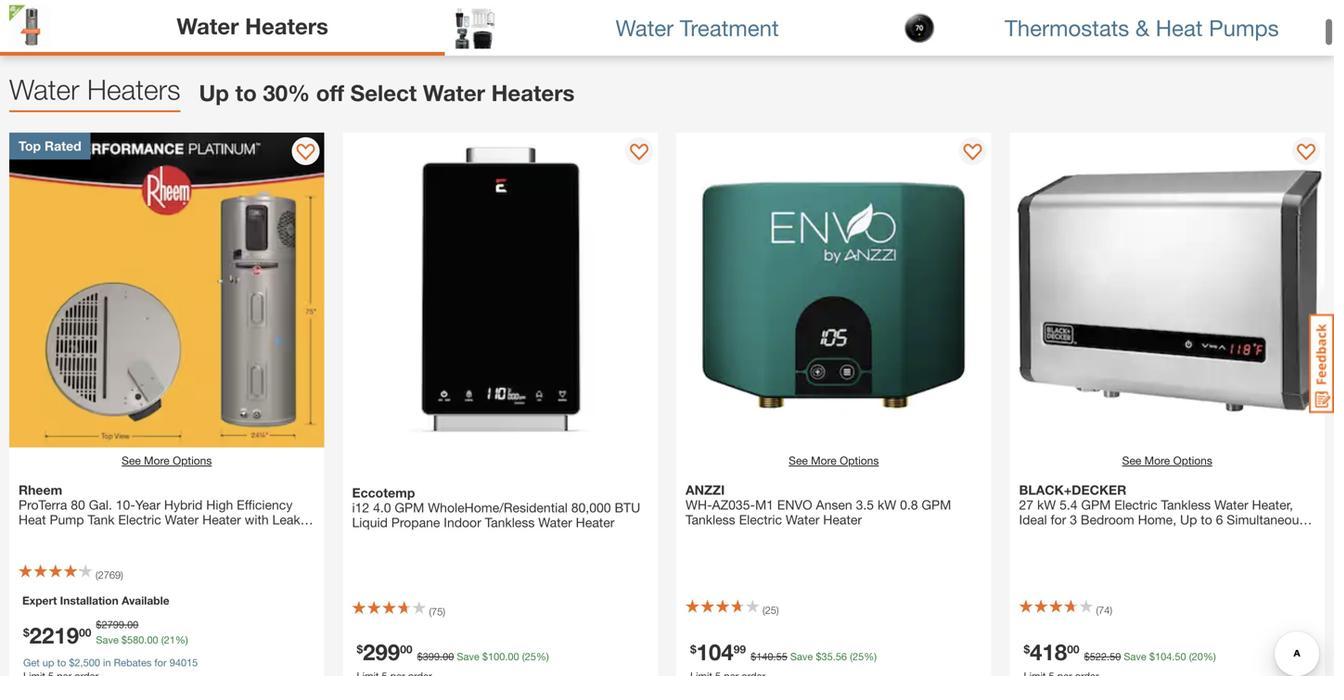 Task type: describe. For each thing, give the bounding box(es) containing it.
1 horizontal spatial to
[[235, 79, 257, 106]]

$ right 399
[[483, 651, 488, 663]]

00 up '580'
[[127, 619, 139, 631]]

1 see more options from the left
[[122, 454, 212, 467]]

options for 104
[[840, 454, 879, 467]]

select
[[351, 79, 417, 106]]

) for 104
[[777, 605, 779, 617]]

( inside $ 418 00 $ 522 . 50 save $ 104 . 50 ( 20 %)
[[1190, 651, 1192, 663]]

30%
[[263, 79, 310, 106]]

0 horizontal spatial up
[[199, 79, 229, 106]]

home,
[[1138, 512, 1177, 528]]

. right 99
[[774, 651, 776, 663]]

140
[[757, 651, 774, 663]]

%) for 2219
[[175, 634, 188, 646]]

more for 104
[[811, 454, 837, 467]]

$ right 299
[[417, 651, 423, 663]]

94015
[[170, 657, 198, 669]]

more for 418
[[1145, 454, 1171, 467]]

wh-
[[686, 497, 712, 513]]

10-
[[116, 497, 135, 513]]

20
[[1192, 651, 1204, 663]]

leak
[[272, 512, 300, 528]]

heater inside eccotemp i12 4.0 gpm wholehome/residential 80,000 btu liquid propane indoor tankless water heater
[[576, 515, 615, 530]]

00 right 100
[[508, 651, 519, 663]]

( up $ 104 99 $ 140 . 55 save $ 35 . 56 ( 25 %)
[[763, 605, 765, 617]]

simultaneous
[[1227, 512, 1306, 528]]

see more options for 418
[[1123, 454, 1213, 467]]

installation
[[60, 594, 119, 607]]

get up to $2,500 in  rebates for 94015
[[23, 657, 198, 669]]

top
[[19, 138, 41, 154]]

00 right 399
[[443, 651, 454, 663]]

electric inside rheem proterra 80 gal. 10-year hybrid high efficiency heat pump tank electric water heater with leak detection & auto shutoff
[[118, 512, 161, 528]]

$2,500
[[69, 657, 100, 669]]

top rated
[[19, 138, 81, 154]]

75
[[432, 606, 443, 618]]

az035-
[[712, 497, 755, 513]]

anzzi wh-az035-m1 envo ansen 3.5 kw 0.8 gpm tankless electric water heater
[[686, 483, 952, 528]]

) up 'available'
[[121, 569, 123, 581]]

heaters inside button
[[245, 12, 329, 39]]

water treatment button
[[445, 0, 890, 56]]

detection
[[19, 527, 74, 543]]

27
[[1020, 497, 1034, 513]]

$ right 418
[[1085, 651, 1090, 663]]

ansen
[[816, 497, 853, 513]]

. left 21
[[144, 634, 147, 646]]

kw inside anzzi wh-az035-m1 envo ansen 3.5 kw 0.8 gpm tankless electric water heater
[[878, 497, 897, 513]]

save for 299
[[457, 651, 480, 663]]

heat inside rheem proterra 80 gal. 10-year hybrid high efficiency heat pump tank electric water heater with leak detection & auto shutoff
[[19, 512, 46, 528]]

bedroom
[[1081, 512, 1135, 528]]

expert
[[22, 594, 57, 607]]

year
[[135, 497, 161, 513]]

see for 418
[[1123, 454, 1142, 467]]

get up to $2,500 in  rebates for 94015 button
[[23, 654, 198, 670]]

104 inside $ 418 00 $ 522 . 50 save $ 104 . 50 ( 20 %)
[[1156, 651, 1173, 663]]

to inside "black+decker 27 kw 5.4 gpm electric tankless water heater, ideal for 3 bedroom home, up to 6 simultaneous applications"
[[1201, 512, 1213, 528]]

thermostats
[[1005, 14, 1130, 41]]

399
[[423, 651, 440, 663]]

$ 299 00 $ 399 . 00 save $ 100 . 00 ( 25 %)
[[357, 639, 549, 665]]

tank
[[88, 512, 115, 528]]

see more options for 104
[[789, 454, 879, 467]]

applications
[[1020, 527, 1091, 543]]

expert installation available
[[22, 594, 169, 607]]

1 50 from the left
[[1110, 651, 1122, 663]]

3
[[1070, 512, 1078, 528]]

& inside thermostats & heat pumps button
[[1136, 14, 1150, 41]]

see more options link for 418
[[1123, 452, 1213, 469]]

( 25 )
[[763, 605, 779, 617]]

rated
[[45, 138, 81, 154]]

water inside eccotemp i12 4.0 gpm wholehome/residential 80,000 btu liquid propane indoor tankless water heater
[[539, 515, 572, 530]]

( 74 )
[[1097, 605, 1113, 617]]

gpm inside "black+decker 27 kw 5.4 gpm electric tankless water heater, ideal for 3 bedroom home, up to 6 simultaneous applications"
[[1082, 497, 1111, 513]]

( 75 )
[[429, 606, 446, 618]]

6
[[1216, 512, 1224, 528]]

3.5
[[856, 497, 874, 513]]

save for 104
[[791, 651, 813, 663]]

btu
[[615, 500, 641, 516]]

see for 104
[[789, 454, 808, 467]]

thermostats & heat pumps button
[[890, 0, 1335, 56]]

418
[[1030, 639, 1068, 665]]

gal.
[[89, 497, 112, 513]]

thermostats & heat pumps image
[[899, 7, 941, 49]]

gpm inside anzzi wh-az035-m1 envo ansen 3.5 kw 0.8 gpm tankless electric water heater
[[922, 497, 952, 513]]

available
[[122, 594, 169, 607]]

0.8
[[900, 497, 918, 513]]

$ 418 00 $ 522 . 50 save $ 104 . 50 ( 20 %)
[[1024, 639, 1216, 665]]

21
[[164, 634, 175, 646]]

proterra
[[19, 497, 67, 513]]

) for 299
[[443, 606, 446, 618]]

$ down the 'expert installation available'
[[96, 619, 102, 631]]

auto
[[90, 527, 117, 543]]

) for 418
[[1110, 605, 1113, 617]]

thermostats & heat pumps
[[1005, 14, 1280, 41]]

for inside button
[[154, 657, 167, 669]]

treatment
[[680, 14, 779, 41]]

up
[[42, 657, 54, 669]]

eccotemp
[[352, 485, 415, 501]]

eccotemp i12 4.0 gpm wholehome/residential 80,000 btu liquid propane indoor tankless water heater
[[352, 485, 641, 530]]

electric inside anzzi wh-az035-m1 envo ansen 3.5 kw 0.8 gpm tankless electric water heater
[[739, 512, 782, 528]]

liquid
[[352, 515, 388, 530]]

black+decker
[[1020, 483, 1127, 498]]

35
[[822, 651, 833, 663]]

0 horizontal spatial heaters
[[87, 73, 181, 106]]

water inside "black+decker 27 kw 5.4 gpm electric tankless water heater, ideal for 3 bedroom home, up to 6 simultaneous applications"
[[1215, 497, 1249, 513]]

74
[[1099, 605, 1110, 617]]

2799
[[102, 619, 124, 631]]

water heaters inside button
[[177, 12, 329, 39]]

$ 2219 00 $ 2799 . 00 save $ 580 . 00 ( 21 %)
[[23, 619, 188, 649]]

. down ( 74 )
[[1107, 651, 1110, 663]]

00 left 21
[[147, 634, 158, 646]]

2769
[[98, 569, 121, 581]]

rebates
[[114, 657, 152, 669]]

water heaters button
[[0, 0, 445, 56]]

feedback link image
[[1310, 314, 1335, 414]]

( inside $ 299 00 $ 399 . 00 save $ 100 . 00 ( 25 %)
[[522, 651, 525, 663]]

save for 2219
[[96, 634, 119, 646]]

( inside "$ 2219 00 $ 2799 . 00 save $ 580 . 00 ( 21 %)"
[[161, 634, 164, 646]]



Task type: locate. For each thing, give the bounding box(es) containing it.
3 options from the left
[[1174, 454, 1213, 467]]

display image for 418
[[1298, 144, 1316, 162]]

2 display image from the left
[[630, 144, 649, 162]]

gpm right 3
[[1082, 497, 1111, 513]]

$ left 399
[[357, 643, 363, 656]]

water heaters up rated
[[9, 73, 181, 106]]

save
[[96, 634, 119, 646], [457, 651, 480, 663], [791, 651, 813, 663], [1124, 651, 1147, 663]]

0 vertical spatial up
[[199, 79, 229, 106]]

2 options from the left
[[840, 454, 879, 467]]

display image for 299
[[630, 144, 649, 162]]

99
[[734, 643, 746, 656]]

save right 55
[[791, 651, 813, 663]]

) up $ 104 99 $ 140 . 55 save $ 35 . 56 ( 25 %)
[[777, 605, 779, 617]]

1 vertical spatial heat
[[19, 512, 46, 528]]

$ right 99
[[751, 651, 757, 663]]

indoor
[[444, 515, 481, 530]]

save inside $ 418 00 $ 522 . 50 save $ 104 . 50 ( 20 %)
[[1124, 651, 1147, 663]]

0 horizontal spatial see
[[122, 454, 141, 467]]

0 horizontal spatial 25
[[525, 651, 536, 663]]

0 horizontal spatial see more options link
[[122, 452, 212, 469]]

see up "black+decker 27 kw 5.4 gpm electric tankless water heater, ideal for 3 bedroom home, up to 6 simultaneous applications" at the right bottom of page
[[1123, 454, 1142, 467]]

water heaters image
[[9, 5, 51, 47]]

kw inside "black+decker 27 kw 5.4 gpm electric tankless water heater, ideal for 3 bedroom home, up to 6 simultaneous applications"
[[1038, 497, 1056, 513]]

2 horizontal spatial see more options link
[[1123, 452, 1213, 469]]

50 right 522
[[1110, 651, 1122, 663]]

1 display image from the left
[[297, 144, 315, 162]]

kw left 0.8
[[878, 497, 897, 513]]

25 for 299
[[525, 651, 536, 663]]

580
[[127, 634, 144, 646]]

m1
[[755, 497, 774, 513]]

1 options from the left
[[173, 454, 212, 467]]

water inside rheem proterra 80 gal. 10-year hybrid high efficiency heat pump tank electric water heater with leak detection & auto shutoff
[[165, 512, 199, 528]]

$ 104 99 $ 140 . 55 save $ 35 . 56 ( 25 %)
[[691, 639, 877, 665]]

5.4
[[1060, 497, 1078, 513]]

i12
[[352, 500, 370, 516]]

. down ( 75 )
[[440, 651, 443, 663]]

tankless for 299
[[485, 515, 535, 530]]

gpm right 4.0
[[395, 500, 424, 516]]

up down water heaters button
[[199, 79, 229, 106]]

56
[[836, 651, 847, 663]]

0 horizontal spatial 104
[[697, 639, 734, 665]]

25 inside $ 299 00 $ 399 . 00 save $ 100 . 00 ( 25 %)
[[525, 651, 536, 663]]

& inside rheem proterra 80 gal. 10-year hybrid high efficiency heat pump tank electric water heater with leak detection & auto shutoff
[[78, 527, 86, 543]]

%) for 418
[[1204, 651, 1216, 663]]

2 horizontal spatial options
[[1174, 454, 1213, 467]]

shutoff
[[121, 527, 162, 543]]

electric inside "black+decker 27 kw 5.4 gpm electric tankless water heater, ideal for 3 bedroom home, up to 6 simultaneous applications"
[[1115, 497, 1158, 513]]

2219
[[29, 622, 79, 649]]

2 50 from the left
[[1175, 651, 1187, 663]]

proterra 80 gal. 10-year hybrid high efficiency heat pump tank electric water heater with leak detection & auto shutoff image
[[9, 133, 324, 448], [9, 133, 324, 448]]

4.0
[[373, 500, 391, 516]]

2 horizontal spatial electric
[[1115, 497, 1158, 513]]

4 display image from the left
[[1298, 144, 1316, 162]]

1 see more options link from the left
[[122, 452, 212, 469]]

up inside "black+decker 27 kw 5.4 gpm electric tankless water heater, ideal for 3 bedroom home, up to 6 simultaneous applications"
[[1181, 512, 1198, 528]]

00 left 522
[[1068, 643, 1080, 656]]

299
[[363, 639, 400, 665]]

2 horizontal spatial gpm
[[1082, 497, 1111, 513]]

1 vertical spatial to
[[1201, 512, 1213, 528]]

wholehome/residential
[[428, 500, 568, 516]]

for
[[1051, 512, 1067, 528], [154, 657, 167, 669]]

0 horizontal spatial &
[[78, 527, 86, 543]]

tankless left 6 on the bottom
[[1162, 497, 1211, 513]]

2 horizontal spatial see more options
[[1123, 454, 1213, 467]]

heater right envo
[[824, 512, 862, 528]]

options for 418
[[1174, 454, 1213, 467]]

1 more from the left
[[144, 454, 170, 467]]

display image for 104
[[964, 144, 982, 162]]

heater left btu
[[576, 515, 615, 530]]

black+decker 27 kw 5.4 gpm electric tankless water heater, ideal for 3 bedroom home, up to 6 simultaneous applications
[[1020, 483, 1306, 543]]

. left 20
[[1173, 651, 1175, 663]]

0 vertical spatial &
[[1136, 14, 1150, 41]]

00
[[127, 619, 139, 631], [79, 627, 91, 640], [147, 634, 158, 646], [400, 643, 413, 656], [1068, 643, 1080, 656], [443, 651, 454, 663], [508, 651, 519, 663]]

gpm right 0.8
[[922, 497, 952, 513]]

& left "auto" on the left of page
[[78, 527, 86, 543]]

$ left 522
[[1024, 643, 1030, 656]]

heat
[[1156, 14, 1203, 41], [19, 512, 46, 528]]

0 horizontal spatial electric
[[118, 512, 161, 528]]

heaters
[[245, 12, 329, 39], [87, 73, 181, 106], [492, 79, 575, 106]]

to left 30%
[[235, 79, 257, 106]]

save left 100
[[457, 651, 480, 663]]

heat inside button
[[1156, 14, 1203, 41]]

see
[[122, 454, 141, 467], [789, 454, 808, 467], [1123, 454, 1142, 467]]

see up envo
[[789, 454, 808, 467]]

1 see from the left
[[122, 454, 141, 467]]

3 see more options from the left
[[1123, 454, 1213, 467]]

2 horizontal spatial 25
[[853, 651, 864, 663]]

save right 522
[[1124, 651, 1147, 663]]

0 vertical spatial water heaters
[[177, 12, 329, 39]]

see more options up hybrid
[[122, 454, 212, 467]]

0 horizontal spatial see more options
[[122, 454, 212, 467]]

to left 6 on the bottom
[[1201, 512, 1213, 528]]

104
[[697, 639, 734, 665], [1156, 651, 1173, 663]]

options up hybrid
[[173, 454, 212, 467]]

0 horizontal spatial heater
[[202, 512, 241, 528]]

0 vertical spatial heat
[[1156, 14, 1203, 41]]

options
[[173, 454, 212, 467], [840, 454, 879, 467], [1174, 454, 1213, 467]]

water inside anzzi wh-az035-m1 envo ansen 3.5 kw 0.8 gpm tankless electric water heater
[[786, 512, 820, 528]]

gpm inside eccotemp i12 4.0 gpm wholehome/residential 80,000 btu liquid propane indoor tankless water heater
[[395, 500, 424, 516]]

0 horizontal spatial heat
[[19, 512, 46, 528]]

more up 'year'
[[144, 454, 170, 467]]

27 kw 5.4 gpm electric tankless water heater, ideal for 3 bedroom home, up to 6 simultaneous applications image
[[1010, 133, 1325, 448]]

to right up
[[57, 657, 66, 669]]

2 horizontal spatial see
[[1123, 454, 1142, 467]]

2 see more options from the left
[[789, 454, 879, 467]]

%) inside $ 299 00 $ 399 . 00 save $ 100 . 00 ( 25 %)
[[536, 651, 549, 663]]

25 up $ 104 99 $ 140 . 55 save $ 35 . 56 ( 25 %)
[[765, 605, 777, 617]]

to inside button
[[57, 657, 66, 669]]

1 horizontal spatial 104
[[1156, 651, 1173, 663]]

0 horizontal spatial options
[[173, 454, 212, 467]]

25 right 100
[[525, 651, 536, 663]]

heater inside rheem proterra 80 gal. 10-year hybrid high efficiency heat pump tank electric water heater with leak detection & auto shutoff
[[202, 512, 241, 528]]

. right 55
[[833, 651, 836, 663]]

. up '580'
[[124, 619, 127, 631]]

00 inside $ 418 00 $ 522 . 50 save $ 104 . 50 ( 20 %)
[[1068, 643, 1080, 656]]

%) for 104
[[864, 651, 877, 663]]

up
[[199, 79, 229, 106], [1181, 512, 1198, 528]]

2 horizontal spatial heaters
[[492, 79, 575, 106]]

save inside $ 104 99 $ 140 . 55 save $ 35 . 56 ( 25 %)
[[791, 651, 813, 663]]

to
[[235, 79, 257, 106], [1201, 512, 1213, 528], [57, 657, 66, 669]]

1 vertical spatial up
[[1181, 512, 1198, 528]]

heat left pumps
[[1156, 14, 1203, 41]]

display image
[[297, 144, 315, 162], [630, 144, 649, 162], [964, 144, 982, 162], [1298, 144, 1316, 162]]

save inside "$ 2219 00 $ 2799 . 00 save $ 580 . 00 ( 21 %)"
[[96, 634, 119, 646]]

2 horizontal spatial to
[[1201, 512, 1213, 528]]

0 horizontal spatial more
[[144, 454, 170, 467]]

00 left 2799
[[79, 627, 91, 640]]

propane
[[391, 515, 440, 530]]

0 horizontal spatial 50
[[1110, 651, 1122, 663]]

efficiency
[[237, 497, 293, 513]]

water
[[177, 12, 239, 39], [616, 14, 674, 41], [9, 73, 79, 106], [423, 79, 485, 106], [1215, 497, 1249, 513], [165, 512, 199, 528], [786, 512, 820, 528], [539, 515, 572, 530]]

i12 4.0 gpm wholehome/residential 80,000 btu liquid propane indoor tankless water heater image
[[343, 133, 658, 448]]

1 horizontal spatial options
[[840, 454, 879, 467]]

2 see more options link from the left
[[789, 452, 879, 469]]

pumps
[[1209, 14, 1280, 41]]

$ left 99
[[691, 643, 697, 656]]

hybrid
[[164, 497, 203, 513]]

gpm
[[922, 497, 952, 513], [1082, 497, 1111, 513], [395, 500, 424, 516]]

for left 94015
[[154, 657, 167, 669]]

pump
[[50, 512, 84, 528]]

off
[[316, 79, 344, 106]]

1 horizontal spatial kw
[[1038, 497, 1056, 513]]

( up 522
[[1097, 605, 1099, 617]]

see more options link for 104
[[789, 452, 879, 469]]

1 horizontal spatial heaters
[[245, 12, 329, 39]]

522
[[1090, 651, 1107, 663]]

3 see from the left
[[1123, 454, 1142, 467]]

more up anzzi wh-az035-m1 envo ansen 3.5 kw 0.8 gpm tankless electric water heater
[[811, 454, 837, 467]]

see more options up the ansen in the bottom right of the page
[[789, 454, 879, 467]]

heater,
[[1253, 497, 1294, 513]]

2 more from the left
[[811, 454, 837, 467]]

high
[[206, 497, 233, 513]]

1 horizontal spatial 25
[[765, 605, 777, 617]]

$ left '56'
[[816, 651, 822, 663]]

heat down 'rheem'
[[19, 512, 46, 528]]

tankless for 104
[[686, 512, 736, 528]]

1 horizontal spatial heater
[[576, 515, 615, 530]]

tankless inside anzzi wh-az035-m1 envo ansen 3.5 kw 0.8 gpm tankless electric water heater
[[686, 512, 736, 528]]

0 vertical spatial to
[[235, 79, 257, 106]]

1 horizontal spatial 50
[[1175, 651, 1187, 663]]

rheem
[[19, 483, 62, 498]]

2 horizontal spatial tankless
[[1162, 497, 1211, 513]]

25 right '56'
[[853, 651, 864, 663]]

1 horizontal spatial see more options link
[[789, 452, 879, 469]]

104 left the "140"
[[697, 639, 734, 665]]

2 vertical spatial to
[[57, 657, 66, 669]]

heater inside anzzi wh-az035-m1 envo ansen 3.5 kw 0.8 gpm tankless electric water heater
[[824, 512, 862, 528]]

heater left with
[[202, 512, 241, 528]]

.
[[124, 619, 127, 631], [144, 634, 147, 646], [440, 651, 443, 663], [505, 651, 508, 663], [774, 651, 776, 663], [833, 651, 836, 663], [1107, 651, 1110, 663], [1173, 651, 1175, 663]]

1 kw from the left
[[878, 497, 897, 513]]

see up 10-
[[122, 454, 141, 467]]

) up $ 299 00 $ 399 . 00 save $ 100 . 00 ( 25 %)
[[443, 606, 446, 618]]

anzzi
[[686, 483, 725, 498]]

kw right the 27
[[1038, 497, 1056, 513]]

2 kw from the left
[[1038, 497, 1056, 513]]

in
[[103, 657, 111, 669]]

( up the 'expert installation available'
[[96, 569, 98, 581]]

tankless down "anzzi"
[[686, 512, 736, 528]]

1 horizontal spatial more
[[811, 454, 837, 467]]

3 see more options link from the left
[[1123, 452, 1213, 469]]

00 left 399
[[400, 643, 413, 656]]

ideal
[[1020, 512, 1047, 528]]

save inside $ 299 00 $ 399 . 00 save $ 100 . 00 ( 25 %)
[[457, 651, 480, 663]]

80
[[71, 497, 85, 513]]

0 vertical spatial for
[[1051, 512, 1067, 528]]

%) inside $ 418 00 $ 522 . 50 save $ 104 . 50 ( 20 %)
[[1204, 651, 1216, 663]]

save down 2799
[[96, 634, 119, 646]]

more up "black+decker 27 kw 5.4 gpm electric tankless water heater, ideal for 3 bedroom home, up to 6 simultaneous applications" at the right bottom of page
[[1145, 454, 1171, 467]]

water heaters up 30%
[[177, 12, 329, 39]]

( right 100
[[522, 651, 525, 663]]

1 horizontal spatial &
[[1136, 14, 1150, 41]]

2 see from the left
[[789, 454, 808, 467]]

( 2769 )
[[96, 569, 123, 581]]

100
[[488, 651, 505, 663]]

3 display image from the left
[[964, 144, 982, 162]]

%) inside $ 104 99 $ 140 . 55 save $ 35 . 56 ( 25 %)
[[864, 651, 877, 663]]

0 horizontal spatial tankless
[[485, 515, 535, 530]]

%) for 299
[[536, 651, 549, 663]]

&
[[1136, 14, 1150, 41], [78, 527, 86, 543]]

get
[[23, 657, 40, 669]]

tankless inside "black+decker 27 kw 5.4 gpm electric tankless water heater, ideal for 3 bedroom home, up to 6 simultaneous applications"
[[1162, 497, 1211, 513]]

1 horizontal spatial for
[[1051, 512, 1067, 528]]

water heaters
[[177, 12, 329, 39], [9, 73, 181, 106]]

see more options link up hybrid
[[122, 452, 212, 469]]

%)
[[175, 634, 188, 646], [536, 651, 549, 663], [864, 651, 877, 663], [1204, 651, 1216, 663]]

1 vertical spatial for
[[154, 657, 167, 669]]

50
[[1110, 651, 1122, 663], [1175, 651, 1187, 663]]

for left 3
[[1051, 512, 1067, 528]]

electric
[[1115, 497, 1158, 513], [118, 512, 161, 528], [739, 512, 782, 528]]

see more options link up the ansen in the bottom right of the page
[[789, 452, 879, 469]]

1 horizontal spatial up
[[1181, 512, 1198, 528]]

1 vertical spatial &
[[78, 527, 86, 543]]

& right thermostats
[[1136, 14, 1150, 41]]

0 horizontal spatial to
[[57, 657, 66, 669]]

50 left 20
[[1175, 651, 1187, 663]]

1 vertical spatial water heaters
[[9, 73, 181, 106]]

options up "black+decker 27 kw 5.4 gpm electric tankless water heater, ideal for 3 bedroom home, up to 6 simultaneous applications" at the right bottom of page
[[1174, 454, 1213, 467]]

$ down 2799
[[122, 634, 127, 646]]

25 inside $ 104 99 $ 140 . 55 save $ 35 . 56 ( 25 %)
[[853, 651, 864, 663]]

( right '56'
[[850, 651, 853, 663]]

) up $ 418 00 $ 522 . 50 save $ 104 . 50 ( 20 %)
[[1110, 605, 1113, 617]]

3 more from the left
[[1145, 454, 1171, 467]]

1 horizontal spatial heat
[[1156, 14, 1203, 41]]

55
[[776, 651, 788, 663]]

$ left 20
[[1150, 651, 1156, 663]]

options up 3.5
[[840, 454, 879, 467]]

80,000
[[571, 500, 611, 516]]

( up 399
[[429, 606, 432, 618]]

$
[[96, 619, 102, 631], [23, 627, 29, 640], [122, 634, 127, 646], [357, 643, 363, 656], [691, 643, 697, 656], [1024, 643, 1030, 656], [417, 651, 423, 663], [483, 651, 488, 663], [751, 651, 757, 663], [816, 651, 822, 663], [1085, 651, 1090, 663], [1150, 651, 1156, 663]]

25
[[765, 605, 777, 617], [525, 651, 536, 663], [853, 651, 864, 663]]

tankless inside eccotemp i12 4.0 gpm wholehome/residential 80,000 btu liquid propane indoor tankless water heater
[[485, 515, 535, 530]]

for inside "black+decker 27 kw 5.4 gpm electric tankless water heater, ideal for 3 bedroom home, up to 6 simultaneous applications"
[[1051, 512, 1067, 528]]

2 horizontal spatial more
[[1145, 454, 1171, 467]]

envo
[[778, 497, 813, 513]]

( inside $ 104 99 $ 140 . 55 save $ 35 . 56 ( 25 %)
[[850, 651, 853, 663]]

kw
[[878, 497, 897, 513], [1038, 497, 1056, 513]]

tankless right indoor at left
[[485, 515, 535, 530]]

( right '580'
[[161, 634, 164, 646]]

( right 522
[[1190, 651, 1192, 663]]

%) inside "$ 2219 00 $ 2799 . 00 save $ 580 . 00 ( 21 %)"
[[175, 634, 188, 646]]

rheem proterra 80 gal. 10-year hybrid high efficiency heat pump tank electric water heater with leak detection & auto shutoff
[[19, 483, 300, 543]]

wh-az035-m1 envo ansen 3.5 kw 0.8 gpm tankless electric water heater image
[[677, 133, 992, 448]]

1 horizontal spatial electric
[[739, 512, 782, 528]]

water treatment image
[[454, 7, 496, 49]]

with
[[245, 512, 269, 528]]

water treatment
[[616, 14, 779, 41]]

1 horizontal spatial tankless
[[686, 512, 736, 528]]

see more options link
[[122, 452, 212, 469], [789, 452, 879, 469], [1123, 452, 1213, 469]]

. right 399
[[505, 651, 508, 663]]

25 for 104
[[853, 651, 864, 663]]

$ up get
[[23, 627, 29, 640]]

up left 6 on the bottom
[[1181, 512, 1198, 528]]

0 horizontal spatial kw
[[878, 497, 897, 513]]

1 horizontal spatial see
[[789, 454, 808, 467]]

see more options up "black+decker 27 kw 5.4 gpm electric tankless water heater, ideal for 3 bedroom home, up to 6 simultaneous applications" at the right bottom of page
[[1123, 454, 1213, 467]]

see more options
[[122, 454, 212, 467], [789, 454, 879, 467], [1123, 454, 1213, 467]]

2 horizontal spatial heater
[[824, 512, 862, 528]]

up to 30% off select water heaters
[[199, 79, 575, 106]]

1 horizontal spatial see more options
[[789, 454, 879, 467]]

1 horizontal spatial gpm
[[922, 497, 952, 513]]

104 left 20
[[1156, 651, 1173, 663]]

0 horizontal spatial gpm
[[395, 500, 424, 516]]

save for 418
[[1124, 651, 1147, 663]]

see more options link up "black+decker 27 kw 5.4 gpm electric tankless water heater, ideal for 3 bedroom home, up to 6 simultaneous applications" at the right bottom of page
[[1123, 452, 1213, 469]]

0 horizontal spatial for
[[154, 657, 167, 669]]



Task type: vqa. For each thing, say whether or not it's contained in the screenshot.
the 52.00
no



